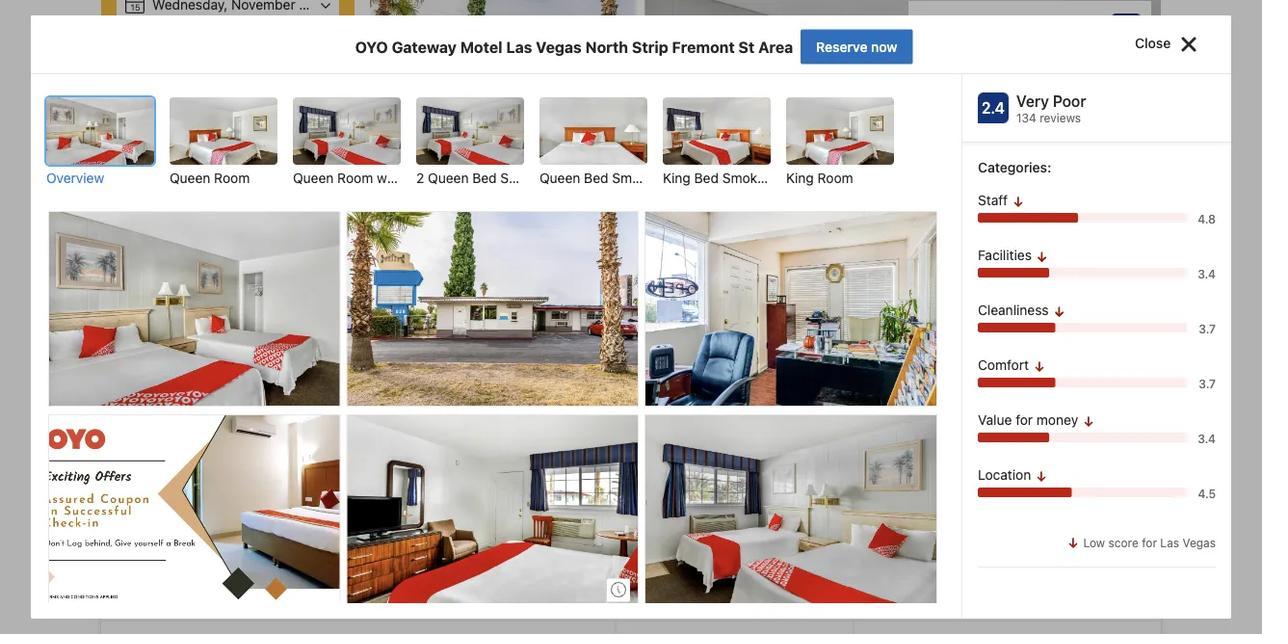 Task type: locate. For each thing, give the bounding box(es) containing it.
very
[[1034, 13, 1066, 31], [1017, 92, 1049, 110]]

low score for las vegas
[[1080, 536, 1216, 549]]

rated very poor element up 'very poor 134 reviews'
[[918, 11, 1103, 34]]

3.4
[[1198, 267, 1216, 280], [1198, 432, 1216, 445]]

1 horizontal spatial rooms
[[835, 497, 874, 513]]

gallery image of this property image
[[49, 212, 340, 406], [347, 212, 638, 406], [646, 212, 936, 406], [49, 415, 340, 608], [347, 415, 638, 609], [646, 415, 936, 609]]

oyo
[[355, 38, 388, 56]]

facilities inside the facilities for disabled guests button
[[963, 497, 1017, 513]]

air conditioning button
[[101, 475, 279, 535]]

1 horizontal spatial king
[[786, 170, 814, 186]]

+22
[[1024, 381, 1056, 401]]

very up 134 at the top of page
[[1017, 92, 1049, 110]]

0 vertical spatial 4
[[125, 120, 134, 136]]

facilities for facilities for disabled guests
[[963, 497, 1017, 513]]

facilities down location
[[963, 497, 1017, 513]]

private bathroom
[[346, 497, 453, 513]]

1 3.7 from the top
[[1199, 322, 1216, 335]]

1 horizontal spatial ·
[[252, 120, 256, 136]]

king down "king bed smoking" image
[[663, 170, 691, 186]]

room
[[214, 170, 250, 186], [818, 170, 853, 186]]

0 vertical spatial 3.7
[[1199, 322, 1216, 335]]

rooms inside search section
[[271, 120, 310, 136]]

overview image
[[46, 97, 154, 165]]

2 inside button
[[260, 120, 268, 136]]

· right the "children"
[[252, 120, 256, 136]]

0 horizontal spatial 2.4
[[982, 99, 1005, 117]]

oyo gateway motel las vegas north strip fremont st area
[[355, 38, 797, 56]]

air
[[160, 497, 177, 513]]

bathroom
[[393, 497, 453, 513]]

scored 2.4 element left 134 at the top of page
[[978, 93, 1009, 123]]

1 horizontal spatial bed
[[584, 170, 609, 186]]

1 vertical spatial 3.4
[[1198, 432, 1216, 445]]

very poor
[[1034, 13, 1103, 31]]

0 vertical spatial very
[[1034, 13, 1066, 31]]

poor
[[1070, 13, 1103, 31], [1053, 92, 1086, 110]]

24-hour front desk
[[542, 497, 659, 513]]

for left work
[[204, 185, 219, 199]]

i'm
[[134, 185, 151, 199]]

2 room from the left
[[818, 170, 853, 186]]

0 vertical spatial 2.4
[[1115, 20, 1138, 38]]

2 3.7 from the top
[[1199, 377, 1216, 390]]

0 horizontal spatial queen
[[170, 170, 210, 186]]

adults
[[137, 120, 175, 136], [305, 580, 362, 603]]

1 horizontal spatial 2.4
[[1115, 20, 1138, 38]]

rooms up apartments on the top of page
[[271, 120, 310, 136]]

poor up reviews
[[1053, 92, 1086, 110]]

smoking down "king bed smoking" image
[[722, 170, 776, 186]]

vegas left the north
[[536, 38, 582, 56]]

king
[[663, 170, 691, 186], [786, 170, 814, 186]]

2 · from the left
[[252, 120, 256, 136]]

1 horizontal spatial 2
[[416, 170, 424, 186]]

for for recommended for 4 adults
[[259, 580, 284, 603]]

rooms
[[271, 120, 310, 136], [835, 497, 874, 513]]

fremont
[[672, 38, 735, 56]]

1 horizontal spatial room
[[818, 170, 853, 186]]

rated very poor element down close
[[1017, 90, 1216, 113]]

very inside 'very poor 134 reviews'
[[1017, 92, 1049, 110]]

for
[[204, 185, 219, 199], [1016, 412, 1033, 428], [1020, 497, 1038, 513], [1142, 536, 1157, 549], [259, 580, 284, 603]]

1 vertical spatial 2.4
[[982, 99, 1005, 117]]

2 smoking from the left
[[612, 170, 666, 186]]

for for value for money
[[1016, 412, 1033, 428]]

1 horizontal spatial smoking
[[612, 170, 666, 186]]

smoking
[[500, 170, 555, 186], [612, 170, 666, 186], [722, 170, 776, 186]]

2 king from the left
[[786, 170, 814, 186]]

bed down "king bed smoking" image
[[694, 170, 719, 186]]

2 horizontal spatial smoking
[[722, 170, 776, 186]]

1 horizontal spatial queen
[[428, 170, 469, 186]]

reserve
[[816, 39, 868, 55]]

1 vertical spatial 2
[[416, 170, 424, 186]]

3 smoking from the left
[[722, 170, 776, 186]]

staff
[[978, 192, 1012, 208]]

1 bed from the left
[[472, 170, 497, 186]]

2 queen bed smoking image
[[416, 97, 524, 165]]

bed inside button
[[584, 170, 609, 186]]

poor for very poor 134 reviews
[[1053, 92, 1086, 110]]

0 horizontal spatial 2
[[260, 120, 268, 136]]

0 horizontal spatial 4
[[125, 120, 134, 136]]

0
[[187, 120, 195, 136]]

queen bed smoking image
[[540, 97, 648, 165]]

poor inside rated very poor element
[[1070, 13, 1103, 31]]

4 adults · 0 children · 2 rooms button
[[117, 110, 339, 146]]

1 vertical spatial vegas
[[1183, 536, 1216, 549]]

poor inside 'very poor 134 reviews'
[[1053, 92, 1086, 110]]

0 horizontal spatial adults
[[137, 120, 175, 136]]

photos
[[1060, 381, 1116, 401]]

3.7
[[1199, 322, 1216, 335], [1199, 377, 1216, 390]]

2 queen from the left
[[428, 170, 469, 186]]

0 horizontal spatial las
[[506, 38, 532, 56]]

1 horizontal spatial 4
[[289, 580, 301, 603]]

rated very poor element
[[918, 11, 1103, 34], [1017, 90, 1216, 113]]

facilities inside photo gallery of oyo gateway motel las vegas north strip fremont st area dialog
[[978, 247, 1036, 263]]

for right value
[[1016, 412, 1033, 428]]

0 horizontal spatial king
[[663, 170, 691, 186]]

queen room button
[[170, 97, 278, 188]]

facilities
[[978, 247, 1036, 263], [963, 497, 1017, 513]]

0 vertical spatial las
[[506, 38, 532, 56]]

adults down private
[[305, 580, 362, 603]]

gateway
[[392, 38, 457, 56]]

2 queen bed smoking
[[416, 170, 555, 186]]

scored 2.4 element
[[1111, 14, 1142, 44], [978, 93, 1009, 123]]

2 horizontal spatial bed
[[694, 170, 719, 186]]

0 vertical spatial vegas
[[536, 38, 582, 56]]

0 vertical spatial 3.4
[[1198, 267, 1216, 280]]

bed
[[472, 170, 497, 186], [584, 170, 609, 186], [694, 170, 719, 186]]

for down location
[[1020, 497, 1038, 513]]

3.4 down 4.8
[[1198, 267, 1216, 280]]

2 3.4 from the top
[[1198, 432, 1216, 445]]

0 vertical spatial rated very poor element
[[918, 11, 1103, 34]]

3.4 up the 4.5
[[1198, 432, 1216, 445]]

0 vertical spatial poor
[[1070, 13, 1103, 31]]

2.4
[[1115, 20, 1138, 38], [982, 99, 1005, 117]]

show on map button
[[101, 289, 357, 446], [171, 368, 287, 402]]

non-smoking rooms button
[[689, 475, 896, 535]]

queen inside button
[[428, 170, 469, 186]]

4.5
[[1198, 487, 1216, 500]]

0 horizontal spatial bed
[[472, 170, 497, 186]]

very up 'very poor 134 reviews'
[[1034, 13, 1066, 31]]

las right score
[[1161, 536, 1180, 549]]

categories:
[[978, 159, 1052, 175]]

29-
[[117, 87, 136, 100]]

15 button
[[117, 0, 339, 23]]

· left 0
[[179, 120, 183, 136]]

conditioning
[[181, 497, 258, 513]]

overview
[[46, 170, 104, 186]]

0 horizontal spatial vegas
[[536, 38, 582, 56]]

king for king room
[[786, 170, 814, 186]]

king room image
[[786, 97, 894, 165]]

·
[[179, 120, 183, 136], [252, 120, 256, 136]]

king inside button
[[663, 170, 691, 186]]

0 vertical spatial scored 2.4 element
[[1111, 14, 1142, 44]]

smoking down 2 queen bed smoking image
[[500, 170, 555, 186]]

4.8
[[1198, 212, 1216, 225]]

1 vertical spatial rooms
[[835, 497, 874, 513]]

smoking inside button
[[612, 170, 666, 186]]

0 vertical spatial 2
[[260, 120, 268, 136]]

1 queen from the left
[[170, 170, 210, 186]]

29-night stay
[[117, 87, 190, 100]]

scored 4.8 element
[[1111, 76, 1142, 107]]

poor left close button
[[1070, 13, 1103, 31]]

king inside button
[[786, 170, 814, 186]]

1 · from the left
[[179, 120, 183, 136]]

1 vertical spatial rated very poor element
[[1017, 90, 1216, 113]]

vegas down the 4.5
[[1183, 536, 1216, 549]]

queen for queen bed smoking
[[540, 170, 580, 186]]

king bed smoking image
[[663, 97, 771, 165]]

adults inside button
[[137, 120, 175, 136]]

134
[[1017, 111, 1037, 124]]

1 vertical spatial adults
[[305, 580, 362, 603]]

0 horizontal spatial scored 2.4 element
[[978, 93, 1009, 123]]

2 horizontal spatial queen
[[540, 170, 580, 186]]

2 inside button
[[416, 170, 424, 186]]

facilities up cleanliness
[[978, 247, 1036, 263]]

1 horizontal spatial scored 2.4 element
[[1111, 14, 1142, 44]]

king down king room image
[[786, 170, 814, 186]]

adults left 0
[[137, 120, 175, 136]]

2.4 right very poor on the top
[[1115, 20, 1138, 38]]

1 3.4 from the top
[[1198, 267, 1216, 280]]

search section
[[93, 0, 362, 446]]

1 king from the left
[[663, 170, 691, 186]]

scored 2.4 element right very poor on the top
[[1111, 14, 1142, 44]]

smoking down queen bed smoking 'image'
[[612, 170, 666, 186]]

entire
[[134, 160, 165, 173]]

1 horizontal spatial las
[[1161, 536, 1180, 549]]

3 queen from the left
[[540, 170, 580, 186]]

queen
[[170, 170, 210, 186], [428, 170, 469, 186], [540, 170, 580, 186]]

1 vertical spatial las
[[1161, 536, 1180, 549]]

1 vertical spatial poor
[[1053, 92, 1086, 110]]

3.4 for value for money
[[1198, 432, 1216, 445]]

2
[[260, 120, 268, 136], [416, 170, 424, 186]]

hour
[[564, 497, 592, 513]]

smoking for queen bed smoking
[[612, 170, 666, 186]]

for right "recommended"
[[259, 580, 284, 603]]

1 vertical spatial very
[[1017, 92, 1049, 110]]

24-
[[542, 497, 564, 513]]

for inside button
[[1020, 497, 1038, 513]]

0 vertical spatial facilities
[[978, 247, 1036, 263]]

3.7 for cleanliness
[[1199, 322, 1216, 335]]

king bed smoking
[[663, 170, 776, 186]]

las right motel
[[506, 38, 532, 56]]

2 bed from the left
[[584, 170, 609, 186]]

bed for king bed smoking
[[694, 170, 719, 186]]

0 vertical spatial rooms
[[271, 120, 310, 136]]

rooms right 'smoking'
[[835, 497, 874, 513]]

1 vertical spatial 3.7
[[1199, 377, 1216, 390]]

motel
[[460, 38, 503, 56]]

2 down 2 queen bed smoking image
[[416, 170, 424, 186]]

1 horizontal spatial vegas
[[1183, 536, 1216, 549]]

queen for queen room
[[170, 170, 210, 186]]

3 bed from the left
[[694, 170, 719, 186]]

0 horizontal spatial ·
[[179, 120, 183, 136]]

1 vertical spatial scored 2.4 element
[[978, 93, 1009, 123]]

0 horizontal spatial smoking
[[500, 170, 555, 186]]

+22 photos link
[[979, 338, 1161, 444]]

now
[[871, 39, 898, 55]]

0 horizontal spatial rooms
[[271, 120, 310, 136]]

bed down queen bed smoking 'image'
[[584, 170, 609, 186]]

3.7 for comfort
[[1199, 377, 1216, 390]]

0 vertical spatial adults
[[137, 120, 175, 136]]

1 vertical spatial 4
[[289, 580, 301, 603]]

bed down 2 queen bed smoking image
[[472, 170, 497, 186]]

1 vertical spatial facilities
[[963, 497, 1017, 513]]

0 horizontal spatial room
[[214, 170, 250, 186]]

1 room from the left
[[214, 170, 250, 186]]

value
[[978, 412, 1012, 428]]

2.4 left 134 at the top of page
[[982, 99, 1005, 117]]

vegas
[[536, 38, 582, 56], [1183, 536, 1216, 549]]

2 right the "children"
[[260, 120, 268, 136]]



Task type: describe. For each thing, give the bounding box(es) containing it.
north
[[585, 38, 628, 56]]

smoking for king bed smoking
[[722, 170, 776, 186]]

for inside search section
[[204, 185, 219, 199]]

4 adults · 0 children · 2 rooms
[[125, 120, 310, 136]]

queen room with two queen beds image
[[293, 97, 401, 165]]

air conditioning
[[160, 497, 258, 513]]

search
[[204, 226, 252, 244]]

close
[[1135, 35, 1175, 51]]

+22 photos
[[1024, 381, 1116, 401]]

for for facilities for disabled guests
[[1020, 497, 1038, 513]]

front
[[596, 497, 626, 513]]

1 horizontal spatial adults
[[305, 580, 362, 603]]

queen room image
[[170, 97, 278, 165]]

show
[[186, 377, 221, 393]]

strip
[[632, 38, 668, 56]]

overview button
[[46, 97, 154, 188]]

facilities for facilities
[[978, 247, 1036, 263]]

3.4 for facilities
[[1198, 267, 1216, 280]]

las for motel
[[506, 38, 532, 56]]

map
[[244, 377, 272, 393]]

close button
[[1127, 15, 1216, 73]]

private bathroom button
[[287, 475, 475, 535]]

work
[[222, 185, 249, 199]]

24-hour front desk button
[[483, 475, 681, 535]]

2.4 for scored 2.4 element to the left
[[982, 99, 1005, 117]]

private
[[346, 497, 389, 513]]

vegas for for
[[1183, 536, 1216, 549]]

stay
[[167, 87, 190, 100]]

non-
[[748, 497, 779, 513]]

children
[[199, 120, 248, 136]]

queen bed smoking button
[[540, 97, 666, 188]]

&
[[208, 160, 217, 173]]

show on map
[[186, 377, 272, 393]]

king for king bed smoking
[[663, 170, 691, 186]]

value for money
[[978, 412, 1082, 428]]

location
[[978, 467, 1035, 483]]

1 smoking from the left
[[500, 170, 555, 186]]

money
[[1037, 412, 1079, 428]]

king bed smoking button
[[663, 97, 776, 188]]

king room
[[786, 170, 853, 186]]

room for king room
[[818, 170, 853, 186]]

very for very poor 134 reviews
[[1017, 92, 1049, 110]]

vegas for motel
[[536, 38, 582, 56]]

queen room
[[170, 170, 250, 186]]

non-smoking rooms
[[748, 497, 874, 513]]

facilities for disabled guests button
[[904, 475, 1161, 535]]

2.4 for scored 2.4 element to the top
[[1115, 20, 1138, 38]]

night
[[136, 87, 164, 100]]

very poor 134 reviews
[[1017, 92, 1086, 124]]

area
[[758, 38, 793, 56]]

disabled
[[1041, 497, 1094, 513]]

facilities for disabled guests
[[963, 497, 1139, 513]]

traveling
[[154, 185, 201, 199]]

st
[[739, 38, 755, 56]]

i'm traveling for work
[[134, 185, 249, 199]]

apartments
[[220, 160, 282, 173]]

reviews
[[1040, 111, 1081, 124]]

photo gallery of oyo gateway motel las vegas north strip fremont st area dialog
[[0, 0, 1262, 634]]

recommended
[[118, 580, 254, 603]]

reserve now
[[816, 39, 898, 55]]

entire homes & apartments
[[134, 160, 282, 173]]

for right score
[[1142, 536, 1157, 549]]

low
[[1084, 536, 1105, 549]]

room for queen room
[[214, 170, 250, 186]]

very for very poor
[[1034, 13, 1066, 31]]

bed for queen bed smoking
[[584, 170, 609, 186]]

reserve now button
[[801, 29, 913, 64]]

15
[[131, 2, 140, 12]]

search button
[[117, 212, 339, 258]]

las for for
[[1161, 536, 1180, 549]]

comfort
[[978, 357, 1033, 373]]

king room button
[[786, 97, 894, 188]]

score
[[1109, 536, 1139, 549]]

homes
[[169, 160, 205, 173]]

guests
[[1098, 497, 1139, 513]]

2 queen bed smoking button
[[416, 97, 555, 188]]

desk
[[630, 497, 659, 513]]

recommended for 4 adults
[[118, 580, 362, 603]]

queen bed smoking
[[540, 170, 666, 186]]

smoking
[[779, 497, 832, 513]]

on
[[225, 377, 240, 393]]

cleanliness
[[978, 302, 1053, 318]]

poor for very poor
[[1070, 13, 1103, 31]]

4 inside 4 adults · 0 children · 2 rooms button
[[125, 120, 134, 136]]



Task type: vqa. For each thing, say whether or not it's contained in the screenshot.
Conditioning
yes



